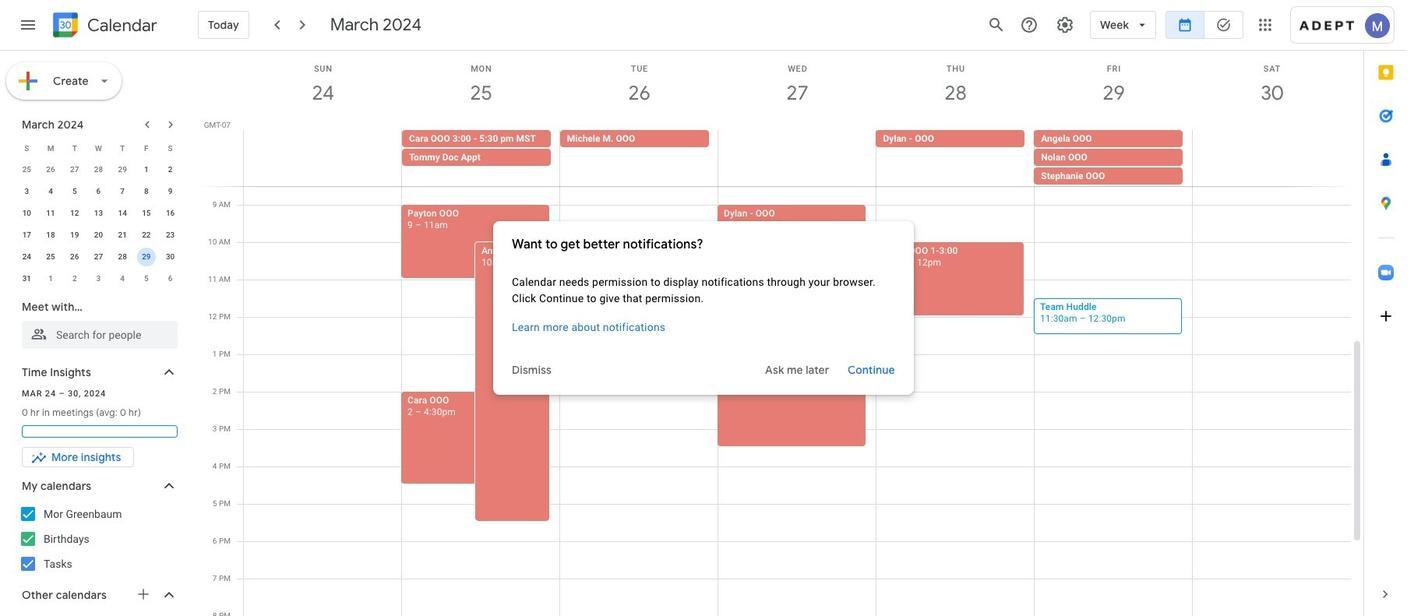 Task type: locate. For each thing, give the bounding box(es) containing it.
7 element
[[113, 182, 132, 201]]

19 element
[[65, 226, 84, 245]]

26 element
[[65, 248, 84, 267]]

march 2024 grid
[[15, 137, 182, 290]]

16 element
[[161, 204, 180, 223]]

2 element
[[161, 161, 180, 179]]

sunday, march 24 element
[[244, 51, 402, 116]]

row
[[237, 102, 1364, 140], [237, 130, 1364, 186], [15, 137, 182, 159], [15, 159, 182, 181], [15, 181, 182, 203], [15, 203, 182, 225], [15, 225, 182, 246], [15, 246, 182, 268], [15, 268, 182, 290]]

20 element
[[89, 226, 108, 245]]

saturday, march 30 element
[[1193, 51, 1352, 116]]

0 vertical spatial heading
[[84, 16, 157, 35]]

grid
[[200, 51, 1364, 617]]

1 element
[[137, 161, 156, 179]]

alert dialog
[[493, 221, 914, 395]]

cell down 'wednesday, march 27' element
[[718, 130, 877, 186]]

30 element
[[161, 248, 180, 267]]

cell down saturday, march 30 element
[[1193, 130, 1351, 186]]

4 element
[[41, 182, 60, 201]]

row group
[[15, 159, 182, 290]]

5 element
[[65, 182, 84, 201]]

0 horizontal spatial heading
[[84, 16, 157, 35]]

april 2 element
[[65, 270, 84, 288]]

main drawer image
[[19, 16, 37, 34]]

cell
[[244, 130, 402, 186], [402, 130, 560, 186], [718, 130, 877, 186], [1035, 130, 1193, 186], [1193, 130, 1351, 186], [134, 246, 158, 268]]

14 element
[[113, 204, 132, 223]]

None search field
[[0, 293, 193, 349]]

tab list
[[1365, 51, 1408, 573]]

tuesday, march 26 element
[[560, 51, 719, 116]]

10 element
[[17, 204, 36, 223]]

15 element
[[137, 204, 156, 223]]

april 1 element
[[41, 270, 60, 288]]

31 element
[[17, 270, 36, 288]]

april 3 element
[[89, 270, 108, 288]]

wednesday, march 27 element
[[719, 51, 877, 116]]

february 27 element
[[65, 161, 84, 179]]

9 element
[[161, 182, 180, 201]]

11 element
[[41, 204, 60, 223]]

23 element
[[161, 226, 180, 245]]

february 25 element
[[17, 161, 36, 179]]

heading
[[84, 16, 157, 35], [512, 235, 896, 254]]

22 element
[[137, 226, 156, 245]]

25 element
[[41, 248, 60, 267]]

friday, march 29 element
[[1035, 51, 1193, 116]]

1 horizontal spatial heading
[[512, 235, 896, 254]]

monday, march 25 element
[[402, 51, 560, 116]]

april 6 element
[[161, 270, 180, 288]]

february 29 element
[[113, 161, 132, 179]]

cell up 'april 5' element in the left of the page
[[134, 246, 158, 268]]



Task type: describe. For each thing, give the bounding box(es) containing it.
cell down monday, march 25 element
[[402, 130, 560, 186]]

cell inside march 2024 grid
[[134, 246, 158, 268]]

13 element
[[89, 204, 108, 223]]

1 vertical spatial heading
[[512, 235, 896, 254]]

27 element
[[89, 248, 108, 267]]

18 element
[[41, 226, 60, 245]]

cell down sunday, march 24 "element"
[[244, 130, 402, 186]]

thursday, march 28 element
[[877, 51, 1035, 116]]

29 element
[[137, 248, 156, 267]]

april 5 element
[[137, 270, 156, 288]]

24 element
[[17, 248, 36, 267]]

21 element
[[113, 226, 132, 245]]

heading inside calendar element
[[84, 16, 157, 35]]

28 element
[[113, 248, 132, 267]]

calendar element
[[50, 9, 157, 44]]

february 26 element
[[41, 161, 60, 179]]

12 element
[[65, 204, 84, 223]]

cell down the friday, march 29 element
[[1035, 130, 1193, 186]]

17 element
[[17, 226, 36, 245]]

8 element
[[137, 182, 156, 201]]

february 28 element
[[89, 161, 108, 179]]

april 4 element
[[113, 270, 132, 288]]

3 element
[[17, 182, 36, 201]]

my calendars list
[[3, 502, 193, 577]]

6 element
[[89, 182, 108, 201]]



Task type: vqa. For each thing, say whether or not it's contained in the screenshot.
the bottommost View
no



